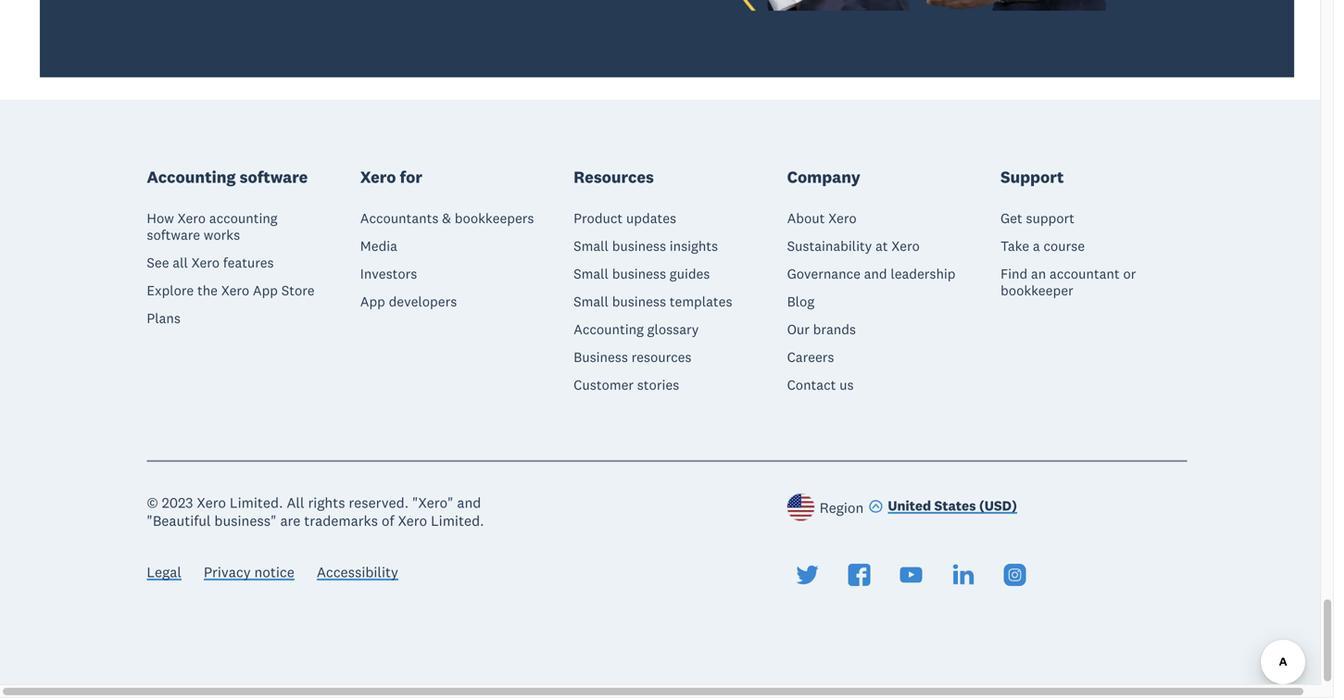 Task type: describe. For each thing, give the bounding box(es) containing it.
bookkeeper
[[1001, 282, 1074, 299]]

small business insights
[[574, 238, 718, 255]]

brands
[[813, 321, 856, 338]]

features
[[223, 254, 274, 272]]

investors
[[360, 266, 417, 283]]

accounting glossary
[[574, 321, 699, 338]]

resources
[[632, 349, 692, 366]]

twitter image
[[797, 564, 819, 587]]

find an accountant or bookkeeper link
[[1001, 266, 1188, 299]]

customer stories link
[[574, 377, 679, 394]]

xero right at
[[892, 238, 920, 255]]

small business guides link
[[574, 266, 710, 283]]

take a course link
[[1001, 238, 1085, 255]]

stories
[[637, 377, 679, 394]]

developers
[[389, 293, 457, 310]]

resources
[[574, 167, 654, 187]]

leadership
[[891, 266, 956, 283]]

contact us
[[787, 377, 854, 394]]

about xero
[[787, 210, 857, 227]]

investors link
[[360, 266, 417, 283]]

about
[[787, 210, 825, 227]]

accessibility link
[[317, 563, 398, 585]]

course
[[1044, 238, 1085, 255]]

explore
[[147, 282, 194, 299]]

©
[[147, 494, 158, 512]]

get support
[[1001, 210, 1075, 227]]

accounting
[[209, 210, 278, 227]]

accounting for accounting glossary
[[574, 321, 644, 338]]

see all xero features link
[[147, 254, 274, 272]]

product updates link
[[574, 210, 677, 227]]

us
[[840, 377, 854, 394]]

how xero accounting software works link
[[147, 210, 334, 244]]

our brands link
[[787, 321, 856, 338]]

all
[[173, 254, 188, 272]]

1 horizontal spatial and
[[864, 266, 887, 283]]

small for small business insights
[[574, 238, 609, 255]]

of
[[382, 512, 394, 530]]

templates
[[670, 293, 733, 310]]

(usd)
[[979, 498, 1017, 515]]

accountants speaking to each other image
[[681, 0, 1188, 11]]

app developers link
[[360, 293, 457, 310]]

find an accountant or bookkeeper
[[1001, 266, 1136, 299]]

accountants & bookkeepers
[[360, 210, 534, 227]]

our brands
[[787, 321, 856, 338]]

media link
[[360, 238, 398, 255]]

1 horizontal spatial app
[[360, 293, 385, 310]]

insights
[[670, 238, 718, 255]]

get
[[1001, 210, 1023, 227]]

business resources
[[574, 349, 692, 366]]

blog link
[[787, 293, 815, 310]]

united states (usd) button
[[869, 497, 1017, 519]]

governance and leadership link
[[787, 266, 956, 283]]

support
[[1001, 167, 1064, 187]]

xero right 2023
[[197, 494, 226, 512]]

youtube image
[[900, 564, 923, 587]]

see
[[147, 254, 169, 272]]

the current region is united states image
[[787, 494, 815, 522]]

bookkeepers
[[455, 210, 534, 227]]

blog
[[787, 293, 815, 310]]

linkedin image
[[952, 564, 975, 587]]

guides
[[670, 266, 710, 283]]

product
[[574, 210, 623, 227]]

take
[[1001, 238, 1030, 255]]

0 vertical spatial software
[[240, 167, 308, 187]]

company
[[787, 167, 861, 187]]

governance and leadership
[[787, 266, 956, 283]]

glossary
[[647, 321, 699, 338]]

1 horizontal spatial limited.
[[431, 512, 484, 530]]

accounting glossary link
[[574, 321, 699, 338]]

for
[[400, 167, 423, 187]]

see all xero features
[[147, 254, 274, 272]]

small for small business guides
[[574, 266, 609, 283]]

instagram image
[[1004, 564, 1026, 587]]

region
[[820, 499, 864, 517]]

small business guides
[[574, 266, 710, 283]]

accountant
[[1050, 266, 1120, 283]]

works
[[204, 227, 240, 244]]

take a course
[[1001, 238, 1085, 255]]

store
[[281, 282, 315, 299]]

accounting for accounting software
[[147, 167, 236, 187]]



Task type: locate. For each thing, give the bounding box(es) containing it.
limited.
[[230, 494, 283, 512], [431, 512, 484, 530]]

how xero accounting software works
[[147, 210, 278, 244]]

&
[[442, 210, 451, 227]]

the
[[197, 282, 218, 299]]

3 small from the top
[[574, 293, 609, 310]]

business down small business guides link
[[612, 293, 666, 310]]

privacy notice link
[[204, 563, 295, 585]]

accounting software
[[147, 167, 308, 187]]

0 vertical spatial accounting
[[147, 167, 236, 187]]

accounting
[[147, 167, 236, 187], [574, 321, 644, 338]]

0 vertical spatial and
[[864, 266, 887, 283]]

software inside how xero accounting software works
[[147, 227, 200, 244]]

sustainability at xero
[[787, 238, 920, 255]]

"beautiful
[[147, 512, 211, 530]]

get support link
[[1001, 210, 1075, 227]]

0 vertical spatial business
[[612, 238, 666, 255]]

business resources link
[[574, 349, 692, 366]]

sustainability at xero link
[[787, 238, 920, 255]]

1 vertical spatial business
[[612, 266, 666, 283]]

an
[[1031, 266, 1046, 283]]

small business insights link
[[574, 238, 718, 255]]

business for insights
[[612, 238, 666, 255]]

xero inside how xero accounting software works
[[178, 210, 206, 227]]

xero right "of"
[[398, 512, 427, 530]]

and inside © 2023 xero limited. all rights reserved. "xero" and "beautiful business" are trademarks of xero limited.
[[457, 494, 481, 512]]

at
[[876, 238, 888, 255]]

1 vertical spatial and
[[457, 494, 481, 512]]

accountants & bookkeepers link
[[360, 210, 534, 227]]

xero
[[360, 167, 396, 187], [178, 210, 206, 227], [829, 210, 857, 227], [892, 238, 920, 255], [191, 254, 220, 272], [221, 282, 249, 299], [197, 494, 226, 512], [398, 512, 427, 530]]

business up small business guides
[[612, 238, 666, 255]]

reserved.
[[349, 494, 409, 512]]

accounting up business
[[574, 321, 644, 338]]

1 horizontal spatial accounting
[[574, 321, 644, 338]]

product updates
[[574, 210, 677, 227]]

are
[[280, 512, 301, 530]]

business for templates
[[612, 293, 666, 310]]

app down features
[[253, 282, 278, 299]]

small business templates
[[574, 293, 733, 310]]

© 2023 xero limited. all rights reserved. "xero" and "beautiful business" are trademarks of xero limited.
[[147, 494, 484, 530]]

accessibility
[[317, 563, 398, 582]]

small business templates link
[[574, 293, 733, 310]]

app
[[253, 282, 278, 299], [360, 293, 385, 310]]

notice
[[254, 563, 295, 582]]

about xero link
[[787, 210, 857, 227]]

updates
[[626, 210, 677, 227]]

app down investors
[[360, 293, 385, 310]]

trademarks
[[304, 512, 378, 530]]

business down small business insights
[[612, 266, 666, 283]]

media
[[360, 238, 398, 255]]

contact
[[787, 377, 836, 394]]

facebook image
[[849, 564, 871, 587]]

explore the xero app store
[[147, 282, 315, 299]]

software
[[240, 167, 308, 187], [147, 227, 200, 244]]

our
[[787, 321, 810, 338]]

2 business from the top
[[612, 266, 666, 283]]

3 business from the top
[[612, 293, 666, 310]]

xero up sustainability at xero
[[829, 210, 857, 227]]

privacy notice
[[204, 563, 295, 582]]

limited. right "of"
[[431, 512, 484, 530]]

software up all
[[147, 227, 200, 244]]

explore the xero app store link
[[147, 282, 315, 299]]

small for small business templates
[[574, 293, 609, 310]]

or
[[1124, 266, 1136, 283]]

sustainability
[[787, 238, 872, 255]]

app developers
[[360, 293, 457, 310]]

1 vertical spatial small
[[574, 266, 609, 283]]

0 horizontal spatial limited.
[[230, 494, 283, 512]]

accountants
[[360, 210, 439, 227]]

limited. left all
[[230, 494, 283, 512]]

1 vertical spatial accounting
[[574, 321, 644, 338]]

states
[[935, 498, 976, 515]]

united states (usd)
[[888, 498, 1017, 515]]

all
[[287, 494, 304, 512]]

find
[[1001, 266, 1028, 283]]

and down at
[[864, 266, 887, 283]]

1 business from the top
[[612, 238, 666, 255]]

small
[[574, 238, 609, 255], [574, 266, 609, 283], [574, 293, 609, 310]]

"xero"
[[412, 494, 454, 512]]

careers
[[787, 349, 834, 366]]

xero left for at top
[[360, 167, 396, 187]]

1 vertical spatial software
[[147, 227, 200, 244]]

careers link
[[787, 349, 834, 366]]

business for guides
[[612, 266, 666, 283]]

0 horizontal spatial app
[[253, 282, 278, 299]]

2 small from the top
[[574, 266, 609, 283]]

privacy
[[204, 563, 251, 582]]

governance
[[787, 266, 861, 283]]

contact us link
[[787, 377, 854, 394]]

0 horizontal spatial and
[[457, 494, 481, 512]]

0 horizontal spatial software
[[147, 227, 200, 244]]

a
[[1033, 238, 1040, 255]]

0 horizontal spatial accounting
[[147, 167, 236, 187]]

2 vertical spatial small
[[574, 293, 609, 310]]

customer stories
[[574, 377, 679, 394]]

xero for
[[360, 167, 423, 187]]

xero right the
[[221, 282, 249, 299]]

xero right how in the top left of the page
[[178, 210, 206, 227]]

plans
[[147, 310, 181, 327]]

plans link
[[147, 310, 181, 327]]

xero right all
[[191, 254, 220, 272]]

business"
[[214, 512, 277, 530]]

1 horizontal spatial software
[[240, 167, 308, 187]]

accounting up how in the top left of the page
[[147, 167, 236, 187]]

2 vertical spatial business
[[612, 293, 666, 310]]

1 small from the top
[[574, 238, 609, 255]]

2023
[[162, 494, 193, 512]]

support
[[1026, 210, 1075, 227]]

0 vertical spatial small
[[574, 238, 609, 255]]

software up accounting
[[240, 167, 308, 187]]

legal
[[147, 563, 182, 582]]

and right "xero"
[[457, 494, 481, 512]]



Task type: vqa. For each thing, say whether or not it's contained in the screenshot.
the Trading
no



